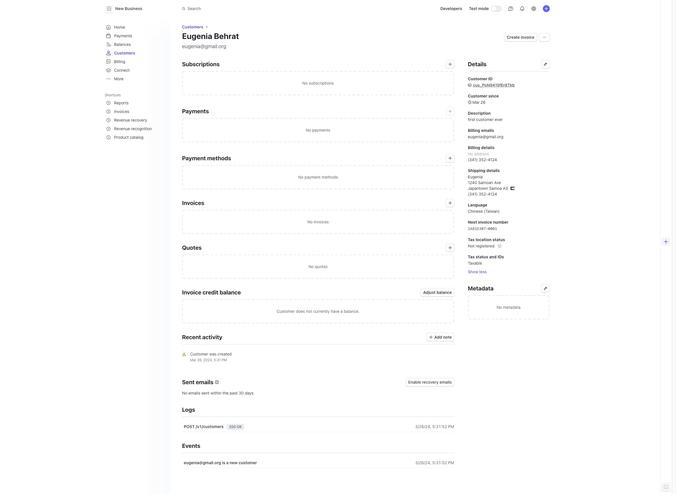 Task type: vqa. For each thing, say whether or not it's contained in the screenshot.
Help IMAGE
yes



Task type: locate. For each thing, give the bounding box(es) containing it.
shortcuts element
[[105, 91, 166, 142], [105, 99, 165, 142]]

Search text field
[[178, 3, 340, 14]]

1 shortcuts element from the top
[[105, 91, 166, 142]]

Test mode checkbox
[[492, 6, 501, 11]]

None search field
[[178, 3, 340, 14]]



Task type: describe. For each thing, give the bounding box(es) containing it.
2 shortcuts element from the top
[[105, 99, 165, 142]]

notifications image
[[520, 6, 525, 11]]

as image
[[511, 186, 515, 191]]

core navigation links element
[[105, 23, 165, 83]]

help image
[[509, 6, 513, 11]]

svg image
[[543, 36, 546, 39]]

settings image
[[532, 6, 536, 11]]



